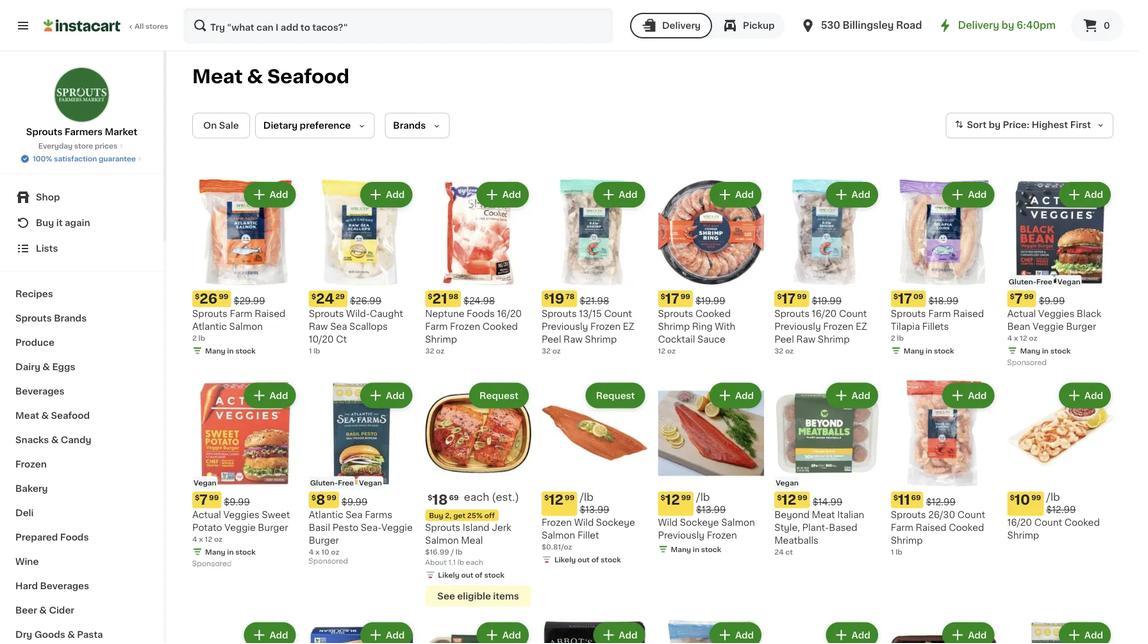 Task type: vqa. For each thing, say whether or not it's contained in the screenshot.
"x" inside Actual Veggies Black Bean Veggie Burger 4 x 12 oz
yes



Task type: locate. For each thing, give the bounding box(es) containing it.
69
[[449, 494, 459, 501], [911, 494, 921, 501]]

$26.99 original price: $29.99 element
[[192, 291, 298, 307]]

1 request from the left
[[480, 391, 518, 400]]

free up $8.99 original price: $9.99 element
[[338, 479, 354, 486]]

1 horizontal spatial request button
[[587, 384, 644, 407]]

x inside the actual veggies black bean veggie burger 4 x 12 oz
[[1014, 335, 1018, 342]]

2 69 from the left
[[911, 494, 921, 501]]

oz inside sprouts 13/15 count previously frozen ez peel raw shrimp 32 oz
[[552, 347, 561, 355]]

1 horizontal spatial gluten-
[[1009, 278, 1036, 285]]

lb inside $ 17 09 $18.99 sprouts farm raised tilapia fillets 2 lb
[[897, 335, 904, 342]]

/lb inside $ 12 99 /lb $13.99 wild sockeye salmon previously frozen
[[696, 492, 710, 503]]

$21.98 original price: $24.98 element
[[425, 291, 531, 307]]

many in stock down sprouts farm raised atlantic salmon 2 lb
[[205, 347, 256, 355]]

beer & cider link
[[8, 599, 156, 623]]

0 horizontal spatial 10
[[321, 549, 329, 556]]

0 vertical spatial each
[[464, 492, 489, 503]]

sea inside atlantic sea farms basil pesto sea-veggie burger 4 x 10 oz
[[346, 510, 363, 519]]

1 horizontal spatial free
[[1036, 278, 1052, 285]]

Price: Highest First Sort by field
[[946, 113, 1113, 138]]

wine
[[15, 558, 39, 567]]

meat & seafood
[[192, 68, 349, 86], [15, 412, 90, 420]]

1 /lb from the left
[[580, 492, 593, 503]]

x down potato
[[199, 536, 203, 543]]

buy left it
[[36, 219, 54, 228]]

$18.99
[[928, 297, 959, 306]]

$7.99 original price: $9.99 element up the actual veggies black bean veggie burger 4 x 12 oz
[[1007, 291, 1113, 307]]

2 request button from the left
[[587, 384, 644, 407]]

farm down $18.99
[[928, 309, 951, 318]]

veggies
[[1038, 309, 1074, 318], [223, 510, 260, 519]]

2 2 from the left
[[891, 335, 895, 342]]

$ inside $ 18 69
[[428, 494, 432, 501]]

1 horizontal spatial seafood
[[267, 68, 349, 86]]

free for 7
[[1036, 278, 1052, 285]]

1 vertical spatial meat
[[15, 412, 39, 420]]

seafood up dietary preference
[[267, 68, 349, 86]]

$13.99 inside $ 12 99 /lb $13.99 wild sockeye salmon previously frozen
[[696, 506, 726, 514]]

sprouts for sprouts 26/30 count farm raised cooked shrimp 1 lb
[[891, 510, 926, 519]]

2 vertical spatial meat
[[812, 510, 835, 519]]

delivery for delivery by 6:40pm
[[958, 21, 999, 30]]

2 horizontal spatial meat
[[812, 510, 835, 519]]

0 vertical spatial foods
[[467, 309, 495, 318]]

veggie right potato
[[224, 523, 256, 532]]

many in stock for actual veggies sweet potato veggie burger
[[205, 549, 256, 556]]

many down tilapia
[[904, 347, 924, 355]]

1 vertical spatial veggies
[[223, 510, 260, 519]]

ez inside sprouts 13/15 count previously frozen ez peel raw shrimp 32 oz
[[623, 322, 634, 331]]

farm down the neptune
[[425, 322, 448, 331]]

sprouts 13/15 count previously frozen ez peel raw shrimp 32 oz
[[542, 309, 634, 355]]

$ 26 99
[[195, 292, 229, 306]]

$19.99 for cooked
[[695, 297, 725, 306]]

0 horizontal spatial buy
[[36, 219, 54, 228]]

17 up cocktail
[[665, 292, 679, 306]]

$19.99 for 16/20
[[812, 297, 842, 306]]

0 button
[[1071, 10, 1124, 41]]

frozen inside neptune foods 16/20 farm frozen cooked shrimp 32 oz
[[450, 322, 480, 331]]

see eligible items button
[[425, 585, 531, 607]]

in for sprouts farm raised atlantic salmon
[[227, 347, 234, 355]]

1 vertical spatial 1
[[891, 549, 894, 556]]

ct
[[785, 549, 793, 556]]

7 up potato
[[200, 493, 208, 507]]

4 down basil
[[309, 549, 314, 556]]

1 vertical spatial burger
[[258, 523, 288, 532]]

many for actual veggies black bean veggie burger
[[1020, 347, 1040, 355]]

$10.99 per pound original price: $12.99 element
[[1007, 492, 1113, 516]]

frozen inside $ 12 99 /lb $13.99 frozen wild sockeye salmon fillet $0.81/oz
[[542, 518, 572, 527]]

many down $ 12 99 /lb $13.99 wild sockeye salmon previously frozen
[[671, 546, 691, 553]]

eligible
[[457, 592, 491, 601]]

2 $13.99 from the left
[[696, 506, 726, 514]]

all stores link
[[44, 8, 169, 44]]

farm inside sprouts farm raised atlantic salmon 2 lb
[[230, 309, 252, 318]]

12 inside $ 12 99 /lb $13.99 frozen wild sockeye salmon fillet $0.81/oz
[[549, 493, 563, 507]]

meat up on sale
[[192, 68, 243, 86]]

sprouts cooked shrimp ring with cocktail sauce 12 oz
[[658, 309, 735, 355]]

neptune
[[425, 309, 464, 318]]

veggies for black
[[1038, 309, 1074, 318]]

2 down $ 26 99
[[192, 335, 197, 342]]

$ 7 99 for actual veggies black bean veggie burger
[[1010, 292, 1034, 306]]

gluten-free vegan for 8
[[310, 479, 382, 486]]

3 32 from the left
[[774, 347, 783, 355]]

4 down bean
[[1007, 335, 1012, 342]]

salmon inside the sprouts island jerk salmon meal $16.99 / lb about 1.1 lb each
[[425, 536, 459, 545]]

veggies left black
[[1038, 309, 1074, 318]]

1 $ 17 99 from the left
[[661, 292, 690, 306]]

1 horizontal spatial $12.99 per pound original price: $13.99 element
[[658, 492, 764, 516]]

1 ez from the left
[[623, 322, 634, 331]]

1 vertical spatial likely
[[438, 572, 459, 579]]

price:
[[1003, 121, 1029, 130]]

0 vertical spatial $7.99 original price: $9.99 element
[[1007, 291, 1113, 307]]

1 vertical spatial atlantic
[[309, 510, 343, 519]]

gluten-free vegan up the actual veggies black bean veggie burger 4 x 12 oz
[[1009, 278, 1080, 285]]

$19.78 original price: $21.98 element
[[542, 291, 648, 307]]

veggie down farms
[[381, 523, 413, 532]]

1 horizontal spatial 4
[[309, 549, 314, 556]]

sprouts farmers market logo image
[[54, 67, 110, 123]]

ez left tilapia
[[856, 322, 867, 331]]

raw inside sprouts 13/15 count previously frozen ez peel raw shrimp 32 oz
[[563, 335, 583, 344]]

0 vertical spatial burger
[[1066, 322, 1096, 331]]

raw inside sprouts 16/20 count previously frozen ez peel raw shrimp 32 oz
[[796, 335, 816, 344]]

cider
[[49, 606, 74, 615]]

1 vertical spatial each
[[466, 559, 483, 566]]

1 horizontal spatial 2
[[891, 335, 895, 342]]

$24.29 original price: $26.99 element
[[309, 291, 415, 307]]

1 horizontal spatial x
[[315, 549, 320, 556]]

guarantee
[[99, 155, 136, 162]]

$7.99 original price: $9.99 element for sweet
[[192, 492, 298, 508]]

2 $12.99 per pound original price: $13.99 element from the left
[[658, 492, 764, 516]]

1 horizontal spatial meat & seafood
[[192, 68, 349, 86]]

free up the actual veggies black bean veggie burger 4 x 12 oz
[[1036, 278, 1052, 285]]

x for potato
[[199, 536, 203, 543]]

lb down 11
[[896, 549, 902, 556]]

lists link
[[8, 236, 156, 262]]

0 horizontal spatial delivery
[[662, 21, 701, 30]]

by right sort
[[989, 121, 1001, 130]]

sponsored badge image inside product group
[[309, 558, 347, 566]]

& up the snacks & candy
[[41, 412, 49, 420]]

previously inside sprouts 16/20 count previously frozen ez peel raw shrimp 32 oz
[[774, 322, 821, 331]]

1 vertical spatial 10
[[321, 549, 329, 556]]

$ 24 29
[[311, 292, 345, 306]]

sprouts inside the sprouts island jerk salmon meal $16.99 / lb about 1.1 lb each
[[425, 523, 460, 532]]

actual inside actual veggies sweet potato veggie burger 4 x 12 oz
[[192, 510, 221, 519]]

about
[[425, 559, 447, 566]]

99 inside $ 26 99
[[219, 293, 229, 300]]

1 horizontal spatial meat
[[192, 68, 243, 86]]

veggie inside the actual veggies black bean veggie burger 4 x 12 oz
[[1033, 322, 1064, 331]]

1 horizontal spatial $7.99 original price: $9.99 element
[[1007, 291, 1113, 307]]

$ 17 99 up sprouts cooked shrimp ring with cocktail sauce 12 oz
[[661, 292, 690, 306]]

0 horizontal spatial 4
[[192, 536, 197, 543]]

by inside field
[[989, 121, 1001, 130]]

vegan up black
[[1058, 278, 1080, 285]]

12 inside the actual veggies black bean veggie burger 4 x 12 oz
[[1020, 335, 1027, 342]]

1 horizontal spatial sockeye
[[680, 518, 719, 527]]

$ 18 69
[[428, 493, 459, 507]]

meat up snacks
[[15, 412, 39, 420]]

beyond
[[774, 510, 810, 519]]

2 horizontal spatial sponsored badge image
[[1007, 360, 1046, 367]]

salmon inside $ 12 99 /lb $13.99 frozen wild sockeye salmon fillet $0.81/oz
[[542, 531, 575, 540]]

4 down potato
[[192, 536, 197, 543]]

sponsored badge image for atlantic sea farms basil pesto sea-veggie burger
[[309, 558, 347, 566]]

lb down 26
[[198, 335, 205, 342]]

fillets
[[922, 322, 949, 331]]

cooked down "$10.99 per pound original price: $12.99" element
[[1064, 518, 1100, 527]]

& right beer
[[39, 606, 47, 615]]

$ 17 99 for sprouts 16/20 count previously frozen ez peel raw shrimp
[[777, 292, 807, 306]]

3 17 from the left
[[898, 292, 912, 306]]

ez inside sprouts 16/20 count previously frozen ez peel raw shrimp 32 oz
[[856, 322, 867, 331]]

0 horizontal spatial veggies
[[223, 510, 260, 519]]

1 vertical spatial x
[[199, 536, 203, 543]]

shop link
[[8, 185, 156, 210]]

sprouts inside $ 17 09 $18.99 sprouts farm raised tilapia fillets 2 lb
[[891, 309, 926, 318]]

69 inside $ 11 69
[[911, 494, 921, 501]]

shop
[[36, 193, 60, 202]]

service type group
[[630, 13, 785, 38]]

product group containing 18
[[425, 381, 531, 607]]

salmon left style,
[[721, 518, 755, 527]]

many in stock for sprouts farm raised tilapia fillets
[[904, 347, 954, 355]]

goods
[[34, 631, 65, 640]]

& left "candy"
[[51, 436, 59, 445]]

prices
[[95, 143, 117, 150]]

likely down $0.81/oz
[[554, 556, 576, 564]]

sponsored badge image down bean
[[1007, 360, 1046, 367]]

2 wild from the left
[[658, 518, 678, 527]]

dairy & eggs
[[15, 363, 75, 372]]

burger down sweet
[[258, 523, 288, 532]]

$17.09 original price: $18.99 element
[[891, 291, 997, 307]]

1 horizontal spatial burger
[[309, 536, 339, 545]]

2 horizontal spatial /lb
[[1046, 492, 1060, 503]]

sprouts inside sprouts wild-caught raw sea scallops 10/20 ct 1 lb
[[309, 309, 344, 318]]

0 horizontal spatial /lb
[[580, 492, 593, 503]]

26
[[200, 292, 217, 306]]

0 horizontal spatial $7.99 original price: $9.99 element
[[192, 492, 298, 508]]

italian
[[837, 510, 864, 519]]

gluten-free vegan
[[1009, 278, 1080, 285], [310, 479, 382, 486]]

$19.99
[[695, 297, 725, 306], [812, 297, 842, 306]]

atlantic
[[192, 322, 227, 331], [309, 510, 343, 519]]

2 down tilapia
[[891, 335, 895, 342]]

0 horizontal spatial $ 17 99
[[661, 292, 690, 306]]

product group containing 24
[[309, 179, 415, 356]]

$ 12 99 $14.99 beyond meat italian style, plant-based meatballs 24 ct
[[774, 493, 864, 556]]

1 32 from the left
[[425, 347, 434, 355]]

2 inside sprouts farm raised atlantic salmon 2 lb
[[192, 335, 197, 342]]

0 vertical spatial 10
[[1014, 493, 1030, 507]]

0 horizontal spatial $12.99 per pound original price: $13.99 element
[[542, 492, 648, 516]]

1 69 from the left
[[449, 494, 459, 501]]

stock down the actual veggies black bean veggie burger 4 x 12 oz
[[1050, 347, 1071, 355]]

sprouts inside sprouts cooked shrimp ring with cocktail sauce 12 oz
[[658, 309, 693, 318]]

raised inside $ 17 09 $18.99 sprouts farm raised tilapia fillets 2 lb
[[953, 309, 984, 318]]

0 horizontal spatial veggie
[[224, 523, 256, 532]]

raised down $18.99
[[953, 309, 984, 318]]

/lb inside $ 10 99 /lb $12.99 16/20 count cooked shrimp
[[1046, 492, 1060, 503]]

delivery
[[958, 21, 999, 30], [662, 21, 701, 30]]

x
[[1014, 335, 1018, 342], [199, 536, 203, 543], [315, 549, 320, 556]]

12 inside $ 12 99 /lb $13.99 wild sockeye salmon previously frozen
[[665, 493, 680, 507]]

sea up the ct
[[330, 322, 347, 331]]

0 vertical spatial out
[[578, 556, 590, 564]]

meat & seafood up dietary
[[192, 68, 349, 86]]

2 17 from the left
[[782, 292, 796, 306]]

24 inside $ 12 99 $14.99 beyond meat italian style, plant-based meatballs 24 ct
[[774, 549, 784, 556]]

0 horizontal spatial previously
[[542, 322, 588, 331]]

shrimp inside sprouts 26/30 count farm raised cooked shrimp 1 lb
[[891, 536, 923, 545]]

2 vertical spatial x
[[315, 549, 320, 556]]

1 horizontal spatial 1
[[891, 549, 894, 556]]

seafood up "candy"
[[51, 412, 90, 420]]

$ 10 99 /lb $12.99 16/20 count cooked shrimp
[[1007, 492, 1100, 540]]

oz inside atlantic sea farms basil pesto sea-veggie burger 4 x 10 oz
[[331, 549, 339, 556]]

gluten- inside product group
[[310, 479, 338, 486]]

sprouts inside sprouts farm raised atlantic salmon 2 lb
[[192, 309, 227, 318]]

cooked down 26/30
[[949, 523, 984, 532]]

x down bean
[[1014, 335, 1018, 342]]

0 horizontal spatial of
[[475, 572, 483, 579]]

farm down $29.99
[[230, 309, 252, 318]]

many down bean
[[1020, 347, 1040, 355]]

1 down $ 11 69
[[891, 549, 894, 556]]

in down the actual veggies black bean veggie burger 4 x 12 oz
[[1042, 347, 1049, 355]]

buy 2, get 25% off
[[429, 512, 495, 519]]

0 horizontal spatial brands
[[54, 314, 87, 323]]

sprouts for sprouts brands
[[15, 314, 52, 323]]

1 horizontal spatial 16/20
[[812, 309, 837, 318]]

many
[[205, 347, 225, 355], [904, 347, 924, 355], [1020, 347, 1040, 355], [671, 546, 691, 553], [205, 549, 225, 556]]

likely
[[554, 556, 576, 564], [438, 572, 459, 579]]

1 horizontal spatial $13.99
[[696, 506, 726, 514]]

likely out of stock
[[554, 556, 621, 564], [438, 572, 504, 579]]

1 vertical spatial gluten-
[[310, 479, 338, 486]]

$ 7 99 up bean
[[1010, 292, 1034, 306]]

actual inside the actual veggies black bean veggie burger 4 x 12 oz
[[1007, 309, 1036, 318]]

peel
[[542, 335, 561, 344], [774, 335, 794, 344]]

2 32 from the left
[[542, 347, 551, 355]]

16/20 inside $ 10 99 /lb $12.99 16/20 count cooked shrimp
[[1007, 518, 1032, 527]]

prepared foods
[[15, 533, 89, 542]]

0 horizontal spatial gluten-
[[310, 479, 338, 486]]

1 request button from the left
[[471, 384, 527, 407]]

1 $13.99 from the left
[[580, 506, 609, 514]]

2 sockeye from the left
[[680, 518, 719, 527]]

request
[[480, 391, 518, 400], [596, 391, 635, 400]]

each
[[464, 492, 489, 503], [466, 559, 483, 566]]

actual up potato
[[192, 510, 221, 519]]

0 horizontal spatial $ 7 99
[[195, 493, 219, 507]]

beverages up cider
[[40, 582, 89, 591]]

style,
[[774, 523, 800, 532]]

actual for bean
[[1007, 309, 1036, 318]]

atlantic up basil
[[309, 510, 343, 519]]

2 vertical spatial 4
[[309, 549, 314, 556]]

$19.99 up ring at the bottom right
[[695, 297, 725, 306]]

78
[[566, 293, 575, 300]]

free
[[1036, 278, 1052, 285], [338, 479, 354, 486]]

1 vertical spatial by
[[989, 121, 1001, 130]]

burger down basil
[[309, 536, 339, 545]]

lb right "/"
[[456, 549, 462, 556]]

oz
[[1029, 335, 1037, 342], [436, 347, 444, 355], [552, 347, 561, 355], [667, 347, 676, 355], [785, 347, 794, 355], [214, 536, 222, 543], [331, 549, 339, 556]]

burger for sweet
[[258, 523, 288, 532]]

farm inside sprouts 26/30 count farm raised cooked shrimp 1 lb
[[891, 523, 913, 532]]

gluten- up $ 8 99
[[310, 479, 338, 486]]

salmon up $0.81/oz
[[542, 531, 575, 540]]

1 2 from the left
[[192, 335, 197, 342]]

foods inside prepared foods link
[[60, 533, 89, 542]]

0 vertical spatial sea
[[330, 322, 347, 331]]

gluten- for 7
[[1009, 278, 1036, 285]]

1 horizontal spatial veggie
[[381, 523, 413, 532]]

gluten- up bean
[[1009, 278, 1036, 285]]

0 horizontal spatial foods
[[60, 533, 89, 542]]

/lb for $ 12 99 /lb $13.99 frozen wild sockeye salmon fillet $0.81/oz
[[580, 492, 593, 503]]

sprouts for sprouts wild-caught raw sea scallops 10/20 ct 1 lb
[[309, 309, 344, 318]]

1 17 from the left
[[665, 292, 679, 306]]

veggies for sweet
[[223, 510, 260, 519]]

0 vertical spatial meat
[[192, 68, 243, 86]]

previously inside sprouts 13/15 count previously frozen ez peel raw shrimp 32 oz
[[542, 322, 588, 331]]

many down potato
[[205, 549, 225, 556]]

$9.99 for sweet
[[224, 498, 250, 507]]

99
[[219, 293, 229, 300], [681, 293, 690, 300], [797, 293, 807, 300], [1024, 293, 1034, 300], [209, 494, 219, 501], [327, 494, 336, 501], [565, 494, 575, 501], [681, 494, 691, 501], [798, 494, 807, 501], [1031, 494, 1041, 501]]

farm down 11
[[891, 523, 913, 532]]

$ 7 99 for actual veggies sweet potato veggie burger
[[195, 493, 219, 507]]

10
[[1014, 493, 1030, 507], [321, 549, 329, 556]]

2 horizontal spatial previously
[[774, 322, 821, 331]]

frozen
[[450, 322, 480, 331], [590, 322, 621, 331], [823, 322, 853, 331], [15, 460, 47, 469], [542, 518, 572, 527], [707, 531, 737, 540]]

Search field
[[185, 9, 612, 42]]

lb inside sprouts 26/30 count farm raised cooked shrimp 1 lb
[[896, 549, 902, 556]]

instacart logo image
[[44, 18, 121, 33]]

foods for prepared
[[60, 533, 89, 542]]

brands inside dropdown button
[[393, 121, 426, 130]]

dairy & eggs link
[[8, 355, 156, 379]]

17 for sprouts 16/20 count previously frozen ez peel raw shrimp
[[782, 292, 796, 306]]

add
[[269, 190, 288, 199], [386, 190, 405, 199], [502, 190, 521, 199], [619, 190, 637, 199], [735, 190, 754, 199], [852, 190, 870, 199], [968, 190, 987, 199], [1084, 190, 1103, 199], [269, 391, 288, 400], [386, 391, 405, 400], [735, 391, 754, 400], [852, 391, 870, 400], [968, 391, 987, 400], [1084, 391, 1103, 400], [269, 631, 288, 640], [386, 631, 405, 640], [502, 631, 521, 640], [619, 631, 637, 640], [735, 631, 754, 640], [852, 631, 870, 640], [968, 631, 987, 640], [1084, 631, 1103, 640]]

$ inside $ 11 69
[[893, 494, 898, 501]]

32 inside sprouts 13/15 count previously frozen ez peel raw shrimp 32 oz
[[542, 347, 551, 355]]

sponsored badge image
[[1007, 360, 1046, 367], [309, 558, 347, 566], [192, 561, 231, 568]]

0 horizontal spatial burger
[[258, 523, 288, 532]]

raised down $29.99
[[255, 309, 286, 318]]

hard beverages
[[15, 582, 89, 591]]

0 horizontal spatial 2
[[192, 335, 197, 342]]

$9.99 up the actual veggies black bean veggie burger 4 x 12 oz
[[1039, 297, 1065, 306]]

0 horizontal spatial wild
[[574, 518, 594, 527]]

request button inside product group
[[471, 384, 527, 407]]

2 /lb from the left
[[696, 492, 710, 503]]

1 horizontal spatial request
[[596, 391, 635, 400]]

actual up bean
[[1007, 309, 1036, 318]]

0 horizontal spatial raw
[[309, 322, 328, 331]]

0 horizontal spatial sockeye
[[596, 518, 635, 527]]

0 vertical spatial likely out of stock
[[554, 556, 621, 564]]

salmon up the $16.99
[[425, 536, 459, 545]]

by for sort
[[989, 121, 1001, 130]]

basil
[[309, 523, 330, 532]]

likely down 1.1
[[438, 572, 459, 579]]

meal
[[461, 536, 483, 545]]

0 vertical spatial veggies
[[1038, 309, 1074, 318]]

free inside product group
[[338, 479, 354, 486]]

1 horizontal spatial wild
[[658, 518, 678, 527]]

$13.99 for $ 12 99 /lb $13.99 frozen wild sockeye salmon fillet $0.81/oz
[[580, 506, 609, 514]]

sprouts for sprouts cooked shrimp ring with cocktail sauce 12 oz
[[658, 309, 693, 318]]

tilapia
[[891, 322, 920, 331]]

veggies inside actual veggies sweet potato veggie burger 4 x 12 oz
[[223, 510, 260, 519]]

1 down 10/20
[[309, 347, 312, 355]]

69 right 11
[[911, 494, 921, 501]]

foods down $24.98
[[467, 309, 495, 318]]

product group containing 21
[[425, 179, 531, 356]]

3 /lb from the left
[[1046, 492, 1060, 503]]

$13.99
[[580, 506, 609, 514], [696, 506, 726, 514]]

1 horizontal spatial likely
[[554, 556, 576, 564]]

vegan
[[1058, 278, 1080, 285], [194, 479, 216, 486], [359, 479, 382, 486], [776, 479, 799, 486]]

many in stock down actual veggies sweet potato veggie burger 4 x 12 oz
[[205, 549, 256, 556]]

$17.99 original price: $19.99 element up ring at the bottom right
[[658, 291, 764, 307]]

beverages
[[15, 387, 64, 396], [40, 582, 89, 591]]

2,
[[445, 512, 452, 519]]

each inside the sprouts island jerk salmon meal $16.99 / lb about 1.1 lb each
[[466, 559, 483, 566]]

$7.99 original price: $9.99 element
[[1007, 291, 1113, 307], [192, 492, 298, 508]]

2 peel from the left
[[774, 335, 794, 344]]

veggie for potato
[[224, 523, 256, 532]]

dry goods & pasta link
[[8, 623, 156, 644]]

veggies inside the actual veggies black bean veggie burger 4 x 12 oz
[[1038, 309, 1074, 318]]

0 vertical spatial free
[[1036, 278, 1052, 285]]

0 horizontal spatial sponsored badge image
[[192, 561, 231, 568]]

sprouts farmers market
[[26, 128, 137, 137]]

cooked inside sprouts cooked shrimp ring with cocktail sauce 12 oz
[[695, 309, 731, 318]]

1 horizontal spatial $ 7 99
[[1010, 292, 1034, 306]]

1 horizontal spatial raised
[[916, 523, 947, 532]]

2 ez from the left
[[856, 322, 867, 331]]

99 inside $ 8 99
[[327, 494, 336, 501]]

cooked inside neptune foods 16/20 farm frozen cooked shrimp 32 oz
[[483, 322, 518, 331]]

likely out of stock down fillet
[[554, 556, 621, 564]]

shrimp inside sprouts 16/20 count previously frozen ez peel raw shrimp 32 oz
[[818, 335, 850, 344]]

product group containing 11
[[891, 381, 997, 557]]

2 $17.99 original price: $19.99 element from the left
[[774, 291, 881, 307]]

26/30
[[928, 510, 955, 519]]

0 horizontal spatial request
[[480, 391, 518, 400]]

$29.99
[[234, 297, 265, 306]]

sponsored badge image for actual veggies sweet potato veggie burger
[[192, 561, 231, 568]]

1 horizontal spatial atlantic
[[309, 510, 343, 519]]

1 horizontal spatial $ 17 99
[[777, 292, 807, 306]]

100%
[[33, 155, 52, 162]]

1 horizontal spatial 7
[[1014, 292, 1023, 306]]

x for bean
[[1014, 335, 1018, 342]]

$17.99 original price: $19.99 element up sprouts 16/20 count previously frozen ez peel raw shrimp 32 oz
[[774, 291, 881, 307]]

beer & cider
[[15, 606, 74, 615]]

raw for 19
[[563, 335, 583, 344]]

$9.99 up actual veggies sweet potato veggie burger 4 x 12 oz
[[224, 498, 250, 507]]

$17.99 original price: $19.99 element
[[658, 291, 764, 307], [774, 291, 881, 307]]

burger for black
[[1066, 322, 1096, 331]]

gluten-free vegan for 7
[[1009, 278, 1080, 285]]

7 for actual veggies black bean veggie burger
[[1014, 292, 1023, 306]]

17 up sprouts 16/20 count previously frozen ez peel raw shrimp 32 oz
[[782, 292, 796, 306]]

0 horizontal spatial gluten-free vegan
[[310, 479, 382, 486]]

17 for sprouts cooked shrimp ring with cocktail sauce
[[665, 292, 679, 306]]

delivery for delivery
[[662, 21, 701, 30]]

veggie right bean
[[1033, 322, 1064, 331]]

0 horizontal spatial 16/20
[[497, 309, 522, 318]]

sprouts for sprouts farmers market
[[26, 128, 63, 137]]

$19.99 up sprouts 16/20 count previously frozen ez peel raw shrimp 32 oz
[[812, 297, 842, 306]]

sprouts 16/20 count previously frozen ez peel raw shrimp 32 oz
[[774, 309, 867, 355]]

1 horizontal spatial peel
[[774, 335, 794, 344]]

in down $ 12 99 /lb $13.99 wild sockeye salmon previously frozen
[[693, 546, 699, 553]]

1 $19.99 from the left
[[695, 297, 725, 306]]

7 up bean
[[1014, 292, 1023, 306]]

meat & seafood inside meat & seafood link
[[15, 412, 90, 420]]

$ 7 99
[[1010, 292, 1034, 306], [195, 493, 219, 507]]

$ 7 99 up potato
[[195, 493, 219, 507]]

2 $19.99 from the left
[[812, 297, 842, 306]]

count for 17
[[839, 309, 867, 318]]

gluten-free vegan up $8.99 original price: $9.99 element
[[310, 479, 382, 486]]

sprouts farm raised atlantic salmon 2 lb
[[192, 309, 286, 342]]

burger inside actual veggies sweet potato veggie burger 4 x 12 oz
[[258, 523, 288, 532]]

product group
[[192, 179, 298, 359], [309, 179, 415, 356], [425, 179, 531, 356], [542, 179, 648, 356], [658, 179, 764, 356], [774, 179, 881, 356], [891, 179, 997, 359], [1007, 179, 1113, 370], [192, 381, 298, 571], [309, 381, 415, 569], [425, 381, 531, 607], [542, 381, 648, 568], [658, 381, 764, 557], [774, 381, 881, 557], [891, 381, 997, 557], [1007, 381, 1113, 542], [192, 620, 298, 644], [309, 620, 415, 644], [425, 620, 531, 644], [542, 620, 648, 644], [658, 620, 764, 644], [774, 620, 881, 644], [891, 620, 997, 644], [1007, 620, 1113, 644]]

in down actual veggies sweet potato veggie burger 4 x 12 oz
[[227, 549, 234, 556]]

seafood inside meat & seafood link
[[51, 412, 90, 420]]

ez for 19
[[623, 322, 634, 331]]

on sale button
[[192, 113, 250, 138]]

many for sprouts farm raised atlantic salmon
[[205, 347, 225, 355]]

$ 17 99 for sprouts cooked shrimp ring with cocktail sauce
[[661, 292, 690, 306]]

1 horizontal spatial previously
[[658, 531, 704, 540]]

of down fillet
[[591, 556, 599, 564]]

None search field
[[183, 8, 613, 44]]

0 horizontal spatial out
[[461, 572, 473, 579]]

sprouts 26/30 count farm raised cooked shrimp 1 lb
[[891, 510, 985, 556]]

1 wild from the left
[[574, 518, 594, 527]]

1 vertical spatial 4
[[192, 536, 197, 543]]

11
[[898, 493, 910, 507]]

$ inside $ 26 99
[[195, 293, 200, 300]]

2 horizontal spatial 17
[[898, 292, 912, 306]]

2 horizontal spatial burger
[[1066, 322, 1096, 331]]

in down 'fillets'
[[926, 347, 932, 355]]

1 sockeye from the left
[[596, 518, 635, 527]]

12
[[1020, 335, 1027, 342], [658, 347, 665, 355], [549, 493, 563, 507], [665, 493, 680, 507], [782, 493, 796, 507], [205, 536, 212, 543]]

0 horizontal spatial 7
[[200, 493, 208, 507]]

1 $12.99 per pound original price: $13.99 element from the left
[[542, 492, 648, 516]]

0 vertical spatial meat & seafood
[[192, 68, 349, 86]]

hard
[[15, 582, 38, 591]]

ez down $19.78 original price: $21.98 element
[[623, 322, 634, 331]]

sprouts for sprouts 16/20 count previously frozen ez peel raw shrimp 32 oz
[[774, 309, 810, 318]]

$14.99
[[813, 498, 842, 507]]

1 horizontal spatial veggies
[[1038, 309, 1074, 318]]

sockeye inside $ 12 99 /lb $13.99 frozen wild sockeye salmon fillet $0.81/oz
[[596, 518, 635, 527]]

sockeye
[[596, 518, 635, 527], [680, 518, 719, 527]]

1 peel from the left
[[542, 335, 561, 344]]

1 $17.99 original price: $19.99 element from the left
[[658, 291, 764, 307]]

each down meal
[[466, 559, 483, 566]]

2 horizontal spatial raised
[[953, 309, 984, 318]]

ez for 17
[[856, 322, 867, 331]]

2 $ 17 99 from the left
[[777, 292, 807, 306]]

0 vertical spatial x
[[1014, 335, 1018, 342]]

cooked inside sprouts 26/30 count farm raised cooked shrimp 1 lb
[[949, 523, 984, 532]]

0 vertical spatial likely
[[554, 556, 576, 564]]

sprouts inside sprouts 16/20 count previously frozen ez peel raw shrimp 32 oz
[[774, 309, 810, 318]]

1 vertical spatial actual
[[192, 510, 221, 519]]

24 left 29
[[316, 292, 334, 306]]

0 vertical spatial $ 7 99
[[1010, 292, 1034, 306]]

sea up 'pesto'
[[346, 510, 363, 519]]

highest
[[1032, 121, 1068, 130]]

gluten-
[[1009, 278, 1036, 285], [310, 479, 338, 486]]

likely out of stock up 'eligible'
[[438, 572, 504, 579]]

sockeye inside $ 12 99 /lb $13.99 wild sockeye salmon previously frozen
[[680, 518, 719, 527]]

0 horizontal spatial $9.99
[[224, 498, 250, 507]]

& for dairy & eggs link
[[43, 363, 50, 372]]

$12.99 per pound original price: $13.99 element
[[542, 492, 648, 516], [658, 492, 764, 516]]

out down fillet
[[578, 556, 590, 564]]

veggies left sweet
[[223, 510, 260, 519]]

$ 17 99 up sprouts 16/20 count previously frozen ez peel raw shrimp 32 oz
[[777, 292, 807, 306]]

1 inside sprouts wild-caught raw sea scallops 10/20 ct 1 lb
[[309, 347, 312, 355]]

10/20
[[309, 335, 334, 344]]

0 horizontal spatial seafood
[[51, 412, 90, 420]]

& for snacks & candy link
[[51, 436, 59, 445]]

69 for 18
[[449, 494, 459, 501]]

sprouts for sprouts island jerk salmon meal $16.99 / lb about 1.1 lb each
[[425, 523, 460, 532]]

shrimp inside $ 10 99 /lb $12.99 16/20 count cooked shrimp
[[1007, 531, 1039, 540]]

meat down $14.99
[[812, 510, 835, 519]]

24
[[316, 292, 334, 306], [774, 549, 784, 556]]

stock down $ 12 99 /lb $13.99 frozen wild sockeye salmon fillet $0.81/oz
[[601, 556, 621, 564]]

1 horizontal spatial 10
[[1014, 493, 1030, 507]]



Task type: describe. For each thing, give the bounding box(es) containing it.
lists
[[36, 244, 58, 253]]

dry goods & pasta
[[15, 631, 103, 640]]

meatballs
[[774, 536, 818, 545]]

peel for 17
[[774, 335, 794, 344]]

all stores
[[135, 23, 168, 30]]

eggs
[[52, 363, 75, 372]]

market
[[105, 128, 137, 137]]

beer
[[15, 606, 37, 615]]

10 inside $ 10 99 /lb $12.99 16/20 count cooked shrimp
[[1014, 493, 1030, 507]]

10 inside atlantic sea farms basil pesto sea-veggie burger 4 x 10 oz
[[321, 549, 329, 556]]

snacks & candy
[[15, 436, 91, 445]]

store
[[74, 143, 93, 150]]

25%
[[467, 512, 483, 519]]

sea inside sprouts wild-caught raw sea scallops 10/20 ct 1 lb
[[330, 322, 347, 331]]

count for 19
[[604, 309, 632, 318]]

snacks
[[15, 436, 49, 445]]

6:40pm
[[1017, 21, 1056, 30]]

21
[[432, 292, 447, 306]]

530 billingsley road button
[[800, 8, 922, 44]]

wine link
[[8, 550, 156, 574]]

sale
[[219, 121, 239, 130]]

$ inside $ 17 09 $18.99 sprouts farm raised tilapia fillets 2 lb
[[893, 293, 898, 300]]

$13.99 for $ 12 99 /lb $13.99 wild sockeye salmon previously frozen
[[696, 506, 726, 514]]

$ inside $ 12 99 $14.99 beyond meat italian style, plant-based meatballs 24 ct
[[777, 494, 782, 501]]

produce link
[[8, 331, 156, 355]]

1 horizontal spatial $9.99
[[342, 498, 368, 507]]

99 for $12.99 original price: $14.99 element
[[798, 494, 807, 501]]

lb inside sprouts wild-caught raw sea scallops 10/20 ct 1 lb
[[313, 347, 320, 355]]

product group containing 10
[[1007, 381, 1113, 542]]

many in stock down $ 12 99 /lb $13.99 wild sockeye salmon previously frozen
[[671, 546, 721, 553]]

veggie inside atlantic sea farms basil pesto sea-veggie burger 4 x 10 oz
[[381, 523, 413, 532]]

stock down sprouts farm raised atlantic salmon 2 lb
[[235, 347, 256, 355]]

everyday store prices
[[38, 143, 117, 150]]

jerk
[[492, 523, 511, 532]]

in for actual veggies sweet potato veggie burger
[[227, 549, 234, 556]]

many in stock for sprouts farm raised atlantic salmon
[[205, 347, 256, 355]]

count for 11
[[957, 510, 985, 519]]

product group containing 19
[[542, 179, 648, 356]]

brands button
[[385, 113, 450, 138]]

likely inside product group
[[438, 572, 459, 579]]

all
[[135, 23, 144, 30]]

bakery
[[15, 485, 48, 494]]

stock down actual veggies sweet potato veggie burger 4 x 12 oz
[[235, 549, 256, 556]]

99 for "$7.99 original price: $9.99" element for black
[[1024, 293, 1034, 300]]

dietary
[[263, 121, 298, 130]]

& for beer & cider link
[[39, 606, 47, 615]]

0 horizontal spatial $12.99
[[926, 498, 956, 507]]

12 inside actual veggies sweet potato veggie burger 4 x 12 oz
[[205, 536, 212, 543]]

wild inside $ 12 99 /lb $13.99 wild sockeye salmon previously frozen
[[658, 518, 678, 527]]

many in stock for actual veggies black bean veggie burger
[[1020, 347, 1071, 355]]

by for delivery
[[1002, 21, 1014, 30]]

product group containing 8
[[309, 381, 415, 569]]

buy for buy it again
[[36, 219, 54, 228]]

99 for "$26.99 original price: $29.99" element
[[219, 293, 229, 300]]

beverages inside hard beverages link
[[40, 582, 89, 591]]

$12.99 original price: $14.99 element
[[774, 492, 881, 508]]

$ inside $ 24 29
[[311, 293, 316, 300]]

everyday store prices link
[[38, 141, 125, 151]]

sprouts for sprouts 13/15 count previously frozen ez peel raw shrimp 32 oz
[[542, 309, 577, 318]]

previously for 19
[[542, 322, 588, 331]]

actual veggies black bean veggie burger 4 x 12 oz
[[1007, 309, 1101, 342]]

69 for 11
[[911, 494, 921, 501]]

x inside atlantic sea farms basil pesto sea-veggie burger 4 x 10 oz
[[315, 549, 320, 556]]

(est.)
[[492, 492, 519, 503]]

99 for $12.99 per pound original price: $13.99 element for wild sockeye salmon previously frozen
[[681, 494, 691, 501]]

atlantic inside atlantic sea farms basil pesto sea-veggie burger 4 x 10 oz
[[309, 510, 343, 519]]

$8.99 original price: $9.99 element
[[309, 492, 415, 508]]

$ 12 99 /lb $13.99 wild sockeye salmon previously frozen
[[658, 492, 755, 540]]

99 for cooked $17.99 original price: $19.99 element
[[681, 293, 690, 300]]

pesto
[[332, 523, 358, 532]]

100% satisfaction guarantee
[[33, 155, 136, 162]]

oz inside neptune foods 16/20 farm frozen cooked shrimp 32 oz
[[436, 347, 444, 355]]

billingsley
[[843, 21, 894, 30]]

24 inside "element"
[[316, 292, 334, 306]]

product group containing 26
[[192, 179, 298, 359]]

atlantic inside sprouts farm raised atlantic salmon 2 lb
[[192, 322, 227, 331]]

$12.99 inside $ 10 99 /lb $12.99 16/20 count cooked shrimp
[[1046, 506, 1076, 514]]

$ inside $ 19 78
[[544, 293, 549, 300]]

many for sprouts farm raised tilapia fillets
[[904, 347, 924, 355]]

1 inside sprouts 26/30 count farm raised cooked shrimp 1 lb
[[891, 549, 894, 556]]

99 for sweet's "$7.99 original price: $9.99" element
[[209, 494, 219, 501]]

buy it again link
[[8, 210, 156, 236]]

recipes link
[[8, 282, 156, 306]]

$ inside $ 12 99 /lb $13.99 frozen wild sockeye salmon fillet $0.81/oz
[[544, 494, 549, 501]]

wild inside $ 12 99 /lb $13.99 frozen wild sockeye salmon fillet $0.81/oz
[[574, 518, 594, 527]]

12 inside $ 12 99 $14.99 beyond meat italian style, plant-based meatballs 24 ct
[[782, 493, 796, 507]]

request inside product group
[[480, 391, 518, 400]]

farm inside neptune foods 16/20 farm frozen cooked shrimp 32 oz
[[425, 322, 448, 331]]

$7.99 original price: $9.99 element for black
[[1007, 291, 1113, 307]]

peel for 19
[[542, 335, 561, 344]]

1 horizontal spatial out
[[578, 556, 590, 564]]

99 inside $ 12 99 /lb $13.99 frozen wild sockeye salmon fillet $0.81/oz
[[565, 494, 575, 501]]

stock down $ 12 99 /lb $13.99 wild sockeye salmon previously frozen
[[701, 546, 721, 553]]

foods for neptune
[[467, 309, 495, 318]]

items
[[493, 592, 519, 601]]

7 for actual veggies sweet potato veggie burger
[[200, 493, 208, 507]]

dairy
[[15, 363, 40, 372]]

32 for 19
[[542, 347, 551, 355]]

it
[[56, 219, 63, 228]]

13/15
[[579, 309, 602, 318]]

99 for $17.99 original price: $19.99 element related to 16/20
[[797, 293, 807, 300]]

see
[[437, 592, 455, 601]]

$ 12 99 /lb $13.99 frozen wild sockeye salmon fillet $0.81/oz
[[542, 492, 635, 551]]

frozen inside sprouts 13/15 count previously frozen ez peel raw shrimp 32 oz
[[590, 322, 621, 331]]

sauce
[[697, 335, 725, 344]]

get
[[453, 512, 465, 519]]

lb right 1.1
[[458, 559, 464, 566]]

raw for 17
[[796, 335, 816, 344]]

raw inside sprouts wild-caught raw sea scallops 10/20 ct 1 lb
[[309, 322, 328, 331]]

count inside $ 10 99 /lb $12.99 16/20 count cooked shrimp
[[1034, 518, 1062, 527]]

buy it again
[[36, 219, 90, 228]]

1 vertical spatial brands
[[54, 314, 87, 323]]

fillet
[[577, 531, 599, 540]]

dry
[[15, 631, 32, 640]]

vegan up potato
[[194, 479, 216, 486]]

meat & seafood link
[[8, 404, 156, 428]]

actual for potato
[[192, 510, 221, 519]]

meat inside $ 12 99 $14.99 beyond meat italian style, plant-based meatballs 24 ct
[[812, 510, 835, 519]]

$ inside $ 12 99 /lb $13.99 wild sockeye salmon previously frozen
[[661, 494, 665, 501]]

4 for actual veggies sweet potato veggie burger
[[192, 536, 197, 543]]

shrimp inside neptune foods 16/20 farm frozen cooked shrimp 32 oz
[[425, 335, 457, 344]]

salmon inside $ 12 99 /lb $13.99 wild sockeye salmon previously frozen
[[721, 518, 755, 527]]

$17.99 original price: $19.99 element for 16/20
[[774, 291, 881, 307]]

sweet
[[262, 510, 290, 519]]

previously inside $ 12 99 /lb $13.99 wild sockeye salmon previously frozen
[[658, 531, 704, 540]]

sponsored badge image for actual veggies black bean veggie burger
[[1007, 360, 1046, 367]]

& up on sale button
[[247, 68, 263, 86]]

$12.99 per pound original price: $13.99 element for wild sockeye salmon previously frozen
[[658, 492, 764, 516]]

$11.69 original price: $12.99 element
[[891, 492, 997, 508]]

& for meat & seafood link
[[41, 412, 49, 420]]

farms
[[365, 510, 392, 519]]

oz inside the actual veggies black bean veggie burger 4 x 12 oz
[[1029, 335, 1037, 342]]

17 inside $ 17 09 $18.99 sprouts farm raised tilapia fillets 2 lb
[[898, 292, 912, 306]]

$18.69 each (estimated) element
[[425, 492, 531, 508]]

on
[[203, 121, 217, 130]]

on sale
[[203, 121, 239, 130]]

oz inside actual veggies sweet potato veggie burger 4 x 12 oz
[[214, 536, 222, 543]]

raised inside sprouts 26/30 count farm raised cooked shrimp 1 lb
[[916, 523, 947, 532]]

32 for 17
[[774, 347, 783, 355]]

16/20 inside sprouts 16/20 count previously frozen ez peel raw shrimp 32 oz
[[812, 309, 837, 318]]

sprouts brands link
[[8, 306, 156, 331]]

1 vertical spatial out
[[461, 572, 473, 579]]

$24.98
[[463, 297, 495, 306]]

scallops
[[349, 322, 388, 331]]

hard beverages link
[[8, 574, 156, 599]]

island
[[463, 523, 490, 532]]

shrimp inside sprouts 13/15 count previously frozen ez peel raw shrimp 32 oz
[[585, 335, 617, 344]]

black
[[1077, 309, 1101, 318]]

09
[[913, 293, 923, 300]]

cocktail
[[658, 335, 695, 344]]

sprouts brands
[[15, 314, 87, 323]]

cooked inside $ 10 99 /lb $12.99 16/20 count cooked shrimp
[[1064, 518, 1100, 527]]

stores
[[145, 23, 168, 30]]

stock up the items
[[484, 572, 504, 579]]

sprouts for sprouts farm raised atlantic salmon 2 lb
[[192, 309, 227, 318]]

shrimp inside sprouts cooked shrimp ring with cocktail sauce 12 oz
[[658, 322, 690, 331]]

snacks & candy link
[[8, 428, 156, 453]]

$ inside $ 10 99 /lb $12.99 16/20 count cooked shrimp
[[1010, 494, 1014, 501]]

vegan up $8.99 original price: $9.99 element
[[359, 479, 382, 486]]

frozen inside sprouts 16/20 count previously frozen ez peel raw shrimp 32 oz
[[823, 322, 853, 331]]

oz inside sprouts cooked shrimp ring with cocktail sauce 12 oz
[[667, 347, 676, 355]]

$9.99 for black
[[1039, 297, 1065, 306]]

0 vertical spatial of
[[591, 556, 599, 564]]

free for 8
[[338, 479, 354, 486]]

& left pasta
[[67, 631, 75, 640]]

delivery button
[[630, 13, 712, 38]]

2 request from the left
[[596, 391, 635, 400]]

plant-
[[802, 523, 829, 532]]

12 inside sprouts cooked shrimp ring with cocktail sauce 12 oz
[[658, 347, 665, 355]]

candy
[[61, 436, 91, 445]]

beverages inside 'beverages' link
[[15, 387, 64, 396]]

ct
[[336, 335, 347, 344]]

pasta
[[77, 631, 103, 640]]

16/20 inside neptune foods 16/20 farm frozen cooked shrimp 32 oz
[[497, 309, 522, 318]]

2 inside $ 17 09 $18.99 sprouts farm raised tilapia fillets 2 lb
[[891, 335, 895, 342]]

burger inside atlantic sea farms basil pesto sea-veggie burger 4 x 10 oz
[[309, 536, 339, 545]]

potato
[[192, 523, 222, 532]]

vegan up beyond
[[776, 479, 799, 486]]

1 horizontal spatial likely out of stock
[[554, 556, 621, 564]]

in for actual veggies black bean veggie burger
[[1042, 347, 1049, 355]]

meat inside meat & seafood link
[[15, 412, 39, 420]]

0 horizontal spatial likely out of stock
[[438, 572, 504, 579]]

atlantic sea farms basil pesto sea-veggie burger 4 x 10 oz
[[309, 510, 413, 556]]

again
[[65, 219, 90, 228]]

raised inside sprouts farm raised atlantic salmon 2 lb
[[255, 309, 286, 318]]

32 inside neptune foods 16/20 farm frozen cooked shrimp 32 oz
[[425, 347, 434, 355]]

prepared
[[15, 533, 58, 542]]

sprouts island jerk salmon meal $16.99 / lb about 1.1 lb each
[[425, 523, 511, 566]]

frozen inside $ 12 99 /lb $13.99 wild sockeye salmon previously frozen
[[707, 531, 737, 540]]

4 for actual veggies black bean veggie burger
[[1007, 335, 1012, 342]]

$ inside $ 21 98
[[428, 293, 432, 300]]

gluten- for 8
[[310, 479, 338, 486]]

$17.99 original price: $19.99 element for cooked
[[658, 291, 764, 307]]

see eligible items
[[437, 592, 519, 601]]

stock down 'fillets'
[[934, 347, 954, 355]]

in for sprouts farm raised tilapia fillets
[[926, 347, 932, 355]]

delivery by 6:40pm link
[[937, 18, 1056, 33]]

salmon inside sprouts farm raised atlantic salmon 2 lb
[[229, 322, 263, 331]]

/lb for $ 12 99 /lb $13.99 wild sockeye salmon previously frozen
[[696, 492, 710, 503]]

sprouts farmers market link
[[26, 67, 137, 138]]

prepared foods link
[[8, 526, 156, 550]]

dietary preference
[[263, 121, 351, 130]]

lb inside sprouts farm raised atlantic salmon 2 lb
[[198, 335, 205, 342]]

/lb for $ 10 99 /lb $12.99 16/20 count cooked shrimp
[[1046, 492, 1060, 503]]

actual veggies sweet potato veggie burger 4 x 12 oz
[[192, 510, 290, 543]]

99 for $8.99 original price: $9.99 element
[[327, 494, 336, 501]]

4 inside atlantic sea farms basil pesto sea-veggie burger 4 x 10 oz
[[309, 549, 314, 556]]

99 inside $ 10 99 /lb $12.99 16/20 count cooked shrimp
[[1031, 494, 1041, 501]]

buy for buy 2, get 25% off
[[429, 512, 443, 519]]

bakery link
[[8, 477, 156, 501]]

veggie for bean
[[1033, 322, 1064, 331]]

100% satisfaction guarantee button
[[20, 151, 144, 164]]

$ inside $ 8 99
[[311, 494, 316, 501]]

$12.99 per pound original price: $13.99 element for frozen wild sockeye salmon fillet
[[542, 492, 648, 516]]

ring
[[692, 322, 713, 331]]

previously for 17
[[774, 322, 821, 331]]

oz inside sprouts 16/20 count previously frozen ez peel raw shrimp 32 oz
[[785, 347, 794, 355]]

many for actual veggies sweet potato veggie burger
[[205, 549, 225, 556]]

farm inside $ 17 09 $18.99 sprouts farm raised tilapia fillets 2 lb
[[928, 309, 951, 318]]



